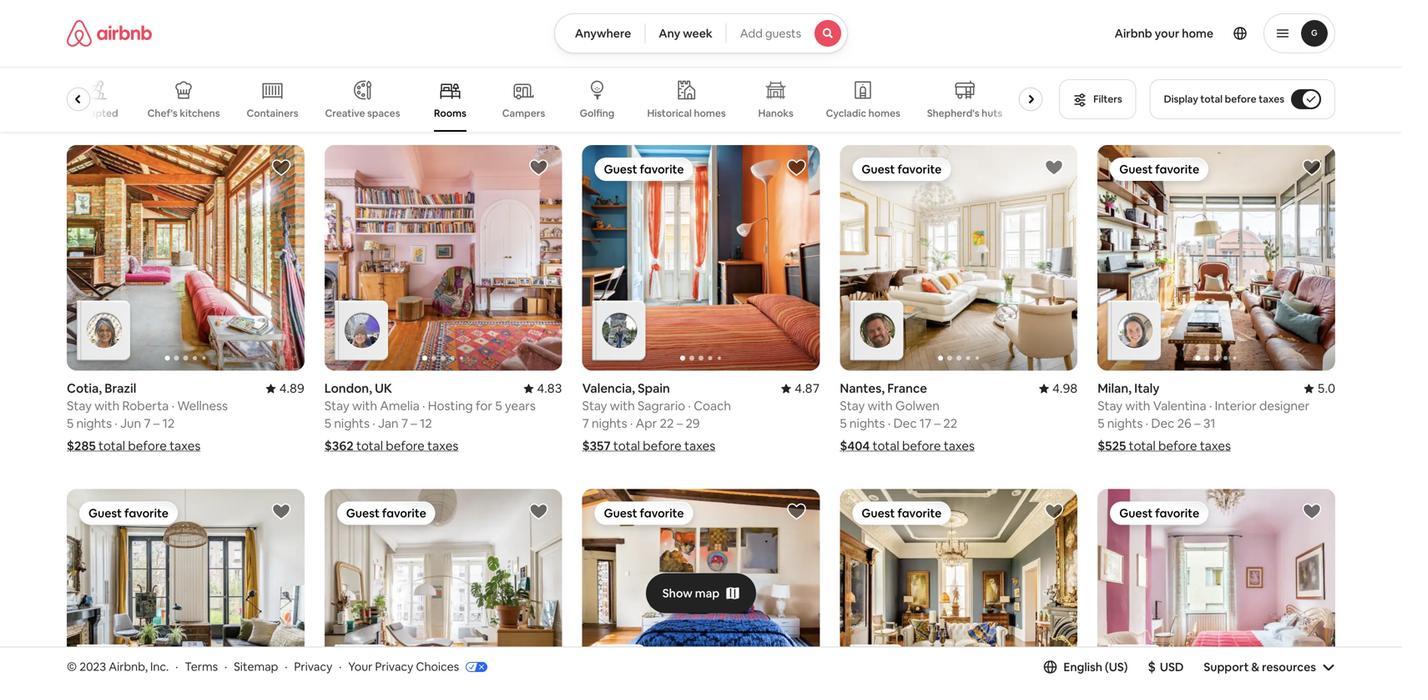 Task type: vqa. For each thing, say whether or not it's contained in the screenshot.


Task type: locate. For each thing, give the bounding box(es) containing it.
1 12 from the left
[[162, 416, 175, 432]]

privacy right your
[[375, 660, 413, 675]]

5.0 out of 5 average rating image
[[1304, 381, 1335, 397]]

· right "inc."
[[175, 660, 178, 675]]

7 inside cotia, brazil stay with roberta · wellness 5 nights · jun 7 – 12 $285 total before taxes
[[144, 416, 151, 432]]

2 stay from the left
[[324, 398, 349, 414]]

22 for apr
[[660, 416, 674, 432]]

5 nights from the left
[[1107, 416, 1143, 432]]

historical homes
[[647, 107, 726, 120]]

france
[[887, 381, 927, 397]]

display total before taxes
[[1164, 93, 1284, 106]]

with down "valencia,"
[[610, 398, 635, 414]]

· left "17"
[[888, 416, 891, 432]]

total down apr
[[613, 438, 640, 454]]

7 right jan
[[401, 416, 408, 432]]

3 stay from the left
[[840, 398, 865, 414]]

1 horizontal spatial add to wishlist: lyon, france image
[[529, 502, 549, 522]]

amelia
[[380, 398, 420, 414]]

with
[[94, 398, 119, 414], [352, 398, 377, 414], [868, 398, 893, 414], [610, 398, 635, 414], [1125, 398, 1150, 414]]

7 inside valencia, spain stay with sagrario · coach 7 nights · apr 22 – 29 $357 total before taxes
[[582, 416, 589, 432]]

5 with from the left
[[1125, 398, 1150, 414]]

2023
[[79, 660, 106, 675]]

with inside cotia, brazil stay with roberta · wellness 5 nights · jun 7 – 12 $285 total before taxes
[[94, 398, 119, 414]]

nights inside nantes, france stay with golwen 5 nights · dec 17 – 22 $404 total before taxes
[[850, 416, 885, 432]]

&
[[1251, 660, 1260, 675]]

with down 'italy'
[[1125, 398, 1150, 414]]

with for london,
[[352, 398, 377, 414]]

· left privacy link
[[285, 660, 288, 675]]

usd
[[1160, 660, 1184, 675]]

stay inside milan, italy stay with valentina · interior designer 5 nights · dec 26 – 31 $525 total before taxes
[[1098, 398, 1123, 414]]

rooms
[[434, 107, 466, 120]]

12 down "roberta"
[[162, 416, 175, 432]]

creative spaces
[[325, 107, 400, 120]]

add to wishlist: lyon, france image
[[271, 502, 291, 522], [529, 502, 549, 522]]

4.89 out of 5 average rating image
[[266, 381, 304, 397]]

stay for valencia,
[[582, 398, 607, 414]]

2 horizontal spatial 7
[[582, 416, 589, 432]]

5 up $404
[[840, 416, 847, 432]]

taxes inside valencia, spain stay with sagrario · coach 7 nights · apr 22 – 29 $357 total before taxes
[[684, 438, 715, 454]]

29
[[686, 416, 700, 432]]

wellness
[[177, 398, 228, 414]]

nantes,
[[840, 381, 885, 397]]

5 up $525
[[1098, 416, 1104, 432]]

– right "17"
[[934, 416, 941, 432]]

1 dec from the left
[[893, 416, 917, 432]]

airbnb,
[[109, 660, 148, 675]]

2 – from the left
[[411, 416, 417, 432]]

dec inside milan, italy stay with valentina · interior designer 5 nights · dec 26 – 31 $525 total before taxes
[[1151, 416, 1174, 432]]

0 horizontal spatial homes
[[694, 107, 726, 120]]

1 horizontal spatial 22
[[943, 416, 957, 432]]

1 stay from the left
[[67, 398, 92, 414]]

airbnb
[[1115, 26, 1152, 41]]

22
[[943, 416, 957, 432], [660, 416, 674, 432]]

$285
[[67, 438, 96, 454]]

interior
[[1215, 398, 1257, 414]]

add
[[740, 26, 763, 41]]

with down london,
[[352, 398, 377, 414]]

– down amelia
[[411, 416, 417, 432]]

stay down cotia, on the left
[[67, 398, 92, 414]]

2 with from the left
[[352, 398, 377, 414]]

22 inside nantes, france stay with golwen 5 nights · dec 17 – 22 $404 total before taxes
[[943, 416, 957, 432]]

privacy
[[294, 660, 332, 675], [375, 660, 413, 675]]

total right $525
[[1129, 438, 1156, 454]]

with down 'brazil'
[[94, 398, 119, 414]]

stay down "valencia,"
[[582, 398, 607, 414]]

with inside the "london, uk stay with amelia · hosting for 5 years 5 nights · jan 7 – 12 $362 total before taxes"
[[352, 398, 377, 414]]

with down the nantes,
[[868, 398, 893, 414]]

· down 'italy'
[[1145, 416, 1148, 432]]

5 – from the left
[[1194, 416, 1201, 432]]

0 horizontal spatial privacy
[[294, 660, 332, 675]]

group
[[67, 67, 1049, 132], [67, 145, 304, 371], [324, 145, 562, 371], [582, 145, 820, 371], [840, 145, 1078, 371], [1098, 145, 1335, 371], [67, 490, 304, 688], [324, 490, 562, 688], [582, 490, 820, 688], [840, 490, 1078, 688], [1098, 490, 1335, 688]]

4 – from the left
[[677, 416, 683, 432]]

1 with from the left
[[94, 398, 119, 414]]

adapted
[[77, 107, 118, 120]]

7 up $357
[[582, 416, 589, 432]]

–
[[153, 416, 160, 432], [411, 416, 417, 432], [934, 416, 941, 432], [677, 416, 683, 432], [1194, 416, 1201, 432]]

1 privacy from the left
[[294, 660, 332, 675]]

– inside the "london, uk stay with amelia · hosting for 5 years 5 nights · jan 7 – 12 $362 total before taxes"
[[411, 416, 417, 432]]

0 horizontal spatial 7
[[144, 416, 151, 432]]

spaces
[[367, 107, 400, 120]]

home
[[1182, 26, 1213, 41]]

22 right "17"
[[943, 416, 957, 432]]

0 horizontal spatial 22
[[660, 416, 674, 432]]

stay for cotia,
[[67, 398, 92, 414]]

– left 31
[[1194, 416, 1201, 432]]

total
[[1200, 93, 1223, 106], [98, 438, 125, 454], [356, 438, 383, 454], [873, 438, 899, 454], [613, 438, 640, 454], [1129, 438, 1156, 454]]

1 horizontal spatial privacy
[[375, 660, 413, 675]]

apr
[[636, 416, 657, 432]]

5 stay from the left
[[1098, 398, 1123, 414]]

2 nights from the left
[[334, 416, 370, 432]]

total inside the "london, uk stay with amelia · hosting for 5 years 5 nights · jan 7 – 12 $362 total before taxes"
[[356, 438, 383, 454]]

nights up $404
[[850, 416, 885, 432]]

dec left "26"
[[1151, 416, 1174, 432]]

5.0
[[1318, 381, 1335, 397]]

stay inside the "london, uk stay with amelia · hosting for 5 years 5 nights · jan 7 – 12 $362 total before taxes"
[[324, 398, 349, 414]]

nights up $357
[[592, 416, 627, 432]]

(us)
[[1105, 660, 1128, 675]]

hosting
[[428, 398, 473, 414]]

· left jun
[[115, 416, 118, 432]]

5 up $285
[[67, 416, 74, 432]]

12 down hosting
[[420, 416, 432, 432]]

anywhere button
[[554, 13, 645, 53]]

0 horizontal spatial add to wishlist: lyon, france image
[[271, 502, 291, 522]]

3 with from the left
[[868, 398, 893, 414]]

3 7 from the left
[[582, 416, 589, 432]]

1 horizontal spatial dec
[[1151, 416, 1174, 432]]

cycladic homes
[[826, 107, 900, 120]]

· left apr
[[630, 416, 633, 432]]

before down "26"
[[1158, 438, 1197, 454]]

nights inside the "london, uk stay with amelia · hosting for 5 years 5 nights · jan 7 – 12 $362 total before taxes"
[[334, 416, 370, 432]]

5
[[495, 398, 502, 414], [67, 416, 74, 432], [324, 416, 331, 432], [840, 416, 847, 432], [1098, 416, 1104, 432]]

7 right jun
[[144, 416, 151, 432]]

1 add to wishlist: lyon, france image from the left
[[271, 502, 291, 522]]

· left your
[[339, 660, 342, 675]]

privacy left your
[[294, 660, 332, 675]]

guests
[[765, 26, 801, 41]]

any
[[659, 26, 680, 41]]

5 right for
[[495, 398, 502, 414]]

airbnb your home link
[[1105, 16, 1223, 51]]

22 down sagrario
[[660, 416, 674, 432]]

dec left "17"
[[893, 416, 917, 432]]

nights inside milan, italy stay with valentina · interior designer 5 nights · dec 26 – 31 $525 total before taxes
[[1107, 416, 1143, 432]]

homes right cycladic
[[869, 107, 900, 120]]

nights up $362
[[334, 416, 370, 432]]

7 inside the "london, uk stay with amelia · hosting for 5 years 5 nights · jan 7 – 12 $362 total before taxes"
[[401, 416, 408, 432]]

add to wishlist: carlisle, pennsylvania image
[[1044, 502, 1064, 522]]

0 horizontal spatial dec
[[893, 416, 917, 432]]

designer
[[1259, 398, 1310, 414]]

your privacy choices
[[348, 660, 459, 675]]

1 7 from the left
[[144, 416, 151, 432]]

stay down the nantes,
[[840, 398, 865, 414]]

– down "roberta"
[[153, 416, 160, 432]]

stay inside cotia, brazil stay with roberta · wellness 5 nights · jun 7 – 12 $285 total before taxes
[[67, 398, 92, 414]]

22 for –
[[943, 416, 957, 432]]

nights up $525
[[1107, 416, 1143, 432]]

add guests button
[[726, 13, 848, 53]]

with inside valencia, spain stay with sagrario · coach 7 nights · apr 22 – 29 $357 total before taxes
[[610, 398, 635, 414]]

taxes inside cotia, brazil stay with roberta · wellness 5 nights · jun 7 – 12 $285 total before taxes
[[169, 438, 201, 454]]

support & resources
[[1204, 660, 1316, 675]]

brazil
[[105, 381, 136, 397]]

None search field
[[554, 13, 848, 53]]

4.83
[[537, 381, 562, 397]]

taxes inside the "london, uk stay with amelia · hosting for 5 years 5 nights · jan 7 – 12 $362 total before taxes"
[[427, 438, 458, 454]]

nights
[[76, 416, 112, 432], [334, 416, 370, 432], [850, 416, 885, 432], [592, 416, 627, 432], [1107, 416, 1143, 432]]

with inside milan, italy stay with valentina · interior designer 5 nights · dec 26 – 31 $525 total before taxes
[[1125, 398, 1150, 414]]

·
[[172, 398, 174, 414], [422, 398, 425, 414], [688, 398, 691, 414], [1209, 398, 1212, 414], [115, 416, 118, 432], [372, 416, 375, 432], [888, 416, 891, 432], [630, 416, 633, 432], [1145, 416, 1148, 432], [175, 660, 178, 675], [224, 660, 227, 675], [285, 660, 288, 675], [339, 660, 342, 675]]

with inside nantes, france stay with golwen 5 nights · dec 17 – 22 $404 total before taxes
[[868, 398, 893, 414]]

before down "17"
[[902, 438, 941, 454]]

sagrario
[[638, 398, 685, 414]]

total down jan
[[356, 438, 383, 454]]

before down jan
[[386, 438, 425, 454]]

with for nantes,
[[868, 398, 893, 414]]

stay inside nantes, france stay with golwen 5 nights · dec 17 – 22 $404 total before taxes
[[840, 398, 865, 414]]

5 inside nantes, france stay with golwen 5 nights · dec 17 – 22 $404 total before taxes
[[840, 416, 847, 432]]

london, uk stay with amelia · hosting for 5 years 5 nights · jan 7 – 12 $362 total before taxes
[[324, 381, 536, 454]]

before inside nantes, france stay with golwen 5 nights · dec 17 – 22 $404 total before taxes
[[902, 438, 941, 454]]

stay for milan,
[[1098, 398, 1123, 414]]

stay
[[67, 398, 92, 414], [324, 398, 349, 414], [840, 398, 865, 414], [582, 398, 607, 414], [1098, 398, 1123, 414]]

1 nights from the left
[[76, 416, 112, 432]]

before down apr
[[643, 438, 682, 454]]

· right amelia
[[422, 398, 425, 414]]

1 22 from the left
[[943, 416, 957, 432]]

– inside nantes, france stay with golwen 5 nights · dec 17 – 22 $404 total before taxes
[[934, 416, 941, 432]]

1 horizontal spatial 7
[[401, 416, 408, 432]]

4.89
[[279, 381, 304, 397]]

1 horizontal spatial homes
[[869, 107, 900, 120]]

before right display
[[1225, 93, 1257, 106]]

homes for historical homes
[[694, 107, 726, 120]]

$404
[[840, 438, 870, 454]]

profile element
[[868, 0, 1335, 67]]

with for cotia,
[[94, 398, 119, 414]]

· up 29
[[688, 398, 691, 414]]

valentina
[[1153, 398, 1206, 414]]

your
[[348, 660, 373, 675]]

golfing
[[580, 107, 615, 120]]

homes right historical
[[694, 107, 726, 120]]

4 stay from the left
[[582, 398, 607, 414]]

3 nights from the left
[[850, 416, 885, 432]]

©
[[67, 660, 77, 675]]

add to wishlist: milan, italy image
[[1302, 158, 1322, 178]]

containers
[[247, 107, 298, 120]]

taxes inside nantes, france stay with golwen 5 nights · dec 17 – 22 $404 total before taxes
[[944, 438, 975, 454]]

1 – from the left
[[153, 416, 160, 432]]

2 7 from the left
[[401, 416, 408, 432]]

chef's
[[147, 107, 178, 120]]

1 horizontal spatial 12
[[420, 416, 432, 432]]

stay inside valencia, spain stay with sagrario · coach 7 nights · apr 22 – 29 $357 total before taxes
[[582, 398, 607, 414]]

0 horizontal spatial 12
[[162, 416, 175, 432]]

2 12 from the left
[[420, 416, 432, 432]]

2 dec from the left
[[1151, 416, 1174, 432]]

nights up $285
[[76, 416, 112, 432]]

stay down london,
[[324, 398, 349, 414]]

before down jun
[[128, 438, 167, 454]]

4.98
[[1052, 381, 1078, 397]]

dec inside nantes, france stay with golwen 5 nights · dec 17 – 22 $404 total before taxes
[[893, 416, 917, 432]]

total right $404
[[873, 438, 899, 454]]

4 nights from the left
[[592, 416, 627, 432]]

22 inside valencia, spain stay with sagrario · coach 7 nights · apr 22 – 29 $357 total before taxes
[[660, 416, 674, 432]]

add to wishlist: london, uk image
[[529, 158, 549, 178]]

jun
[[120, 416, 141, 432]]

2 22 from the left
[[660, 416, 674, 432]]

– left 29
[[677, 416, 683, 432]]

dec
[[893, 416, 917, 432], [1151, 416, 1174, 432]]

spain
[[638, 381, 670, 397]]

3 – from the left
[[934, 416, 941, 432]]

add guests
[[740, 26, 801, 41]]

4 with from the left
[[610, 398, 635, 414]]

add to wishlist: cotia, brazil image
[[271, 158, 291, 178]]

golwen
[[895, 398, 940, 414]]

valencia, spain stay with sagrario · coach 7 nights · apr 22 – 29 $357 total before taxes
[[582, 381, 731, 454]]

homes
[[694, 107, 726, 120], [869, 107, 900, 120]]

12
[[162, 416, 175, 432], [420, 416, 432, 432]]

show map
[[662, 586, 720, 601]]

total down jun
[[98, 438, 125, 454]]

show
[[662, 586, 693, 601]]

stay down milan,
[[1098, 398, 1123, 414]]



Task type: describe. For each thing, give the bounding box(es) containing it.
jan
[[378, 416, 399, 432]]

4.83 out of 5 average rating image
[[524, 381, 562, 397]]

uk
[[375, 381, 392, 397]]

terms
[[185, 660, 218, 675]]

with for valencia,
[[610, 398, 635, 414]]

homes for cycladic homes
[[869, 107, 900, 120]]

· right terms
[[224, 660, 227, 675]]

5 inside milan, italy stay with valentina · interior designer 5 nights · dec 26 – 31 $525 total before taxes
[[1098, 416, 1104, 432]]

milan, italy stay with valentina · interior designer 5 nights · dec 26 – 31 $525 total before taxes
[[1098, 381, 1310, 454]]

historical
[[647, 107, 692, 120]]

shepherd's huts
[[927, 107, 1002, 120]]

$ usd
[[1148, 659, 1184, 676]]

roberta
[[122, 398, 169, 414]]

group containing historical homes
[[67, 67, 1049, 132]]

cotia, brazil stay with roberta · wellness 5 nights · jun 7 – 12 $285 total before taxes
[[67, 381, 228, 454]]

hanoks
[[758, 107, 793, 120]]

show map button
[[646, 574, 756, 614]]

choices
[[416, 660, 459, 675]]

english (us)
[[1064, 660, 1128, 675]]

chef's kitchens
[[147, 107, 220, 120]]

with for milan,
[[1125, 398, 1150, 414]]

your privacy choices link
[[348, 660, 487, 676]]

stay for london,
[[324, 398, 349, 414]]

add to wishlist: valencia, spain image
[[786, 158, 807, 178]]

your
[[1155, 26, 1179, 41]]

english (us) button
[[1044, 660, 1128, 675]]

creative
[[325, 107, 365, 120]]

sitemap
[[234, 660, 278, 675]]

week
[[683, 26, 712, 41]]

anywhere
[[575, 26, 631, 41]]

© 2023 airbnb, inc. ·
[[67, 660, 178, 675]]

nights inside cotia, brazil stay with roberta · wellness 5 nights · jun 7 – 12 $285 total before taxes
[[76, 416, 112, 432]]

any week button
[[645, 13, 727, 53]]

before inside valencia, spain stay with sagrario · coach 7 nights · apr 22 – 29 $357 total before taxes
[[643, 438, 682, 454]]

valencia,
[[582, 381, 635, 397]]

stay for nantes,
[[840, 398, 865, 414]]

12 inside the "london, uk stay with amelia · hosting for 5 years 5 nights · jan 7 – 12 $362 total before taxes"
[[420, 416, 432, 432]]

terms · sitemap · privacy ·
[[185, 660, 342, 675]]

– inside cotia, brazil stay with roberta · wellness 5 nights · jun 7 – 12 $285 total before taxes
[[153, 416, 160, 432]]

5 inside cotia, brazil stay with roberta · wellness 5 nights · jun 7 – 12 $285 total before taxes
[[67, 416, 74, 432]]

any week
[[659, 26, 712, 41]]

add to wishlist: nantes, france image
[[1044, 158, 1064, 178]]

2 add to wishlist: lyon, france image from the left
[[529, 502, 549, 522]]

· right "roberta"
[[172, 398, 174, 414]]

inc.
[[150, 660, 169, 675]]

map
[[695, 586, 720, 601]]

total inside cotia, brazil stay with roberta · wellness 5 nights · jun 7 – 12 $285 total before taxes
[[98, 438, 125, 454]]

cotia,
[[67, 381, 102, 397]]

before inside cotia, brazil stay with roberta · wellness 5 nights · jun 7 – 12 $285 total before taxes
[[128, 438, 167, 454]]

support
[[1204, 660, 1249, 675]]

for
[[476, 398, 492, 414]]

display
[[1164, 93, 1198, 106]]

add to wishlist: torino, italy image
[[1302, 502, 1322, 522]]

english
[[1064, 660, 1102, 675]]

milan,
[[1098, 381, 1132, 397]]

26
[[1177, 416, 1192, 432]]

cycladic
[[826, 107, 866, 120]]

support & resources button
[[1204, 660, 1335, 675]]

sitemap link
[[234, 660, 278, 675]]

taxes inside milan, italy stay with valentina · interior designer 5 nights · dec 26 – 31 $525 total before taxes
[[1200, 438, 1231, 454]]

huts
[[982, 107, 1002, 120]]

before inside the "london, uk stay with amelia · hosting for 5 years 5 nights · jan 7 – 12 $362 total before taxes"
[[386, 438, 425, 454]]

– inside milan, italy stay with valentina · interior designer 5 nights · dec 26 – 31 $525 total before taxes
[[1194, 416, 1201, 432]]

5 up $362
[[324, 416, 331, 432]]

total right display
[[1200, 93, 1223, 106]]

· up 31
[[1209, 398, 1212, 414]]

12 inside cotia, brazil stay with roberta · wellness 5 nights · jun 7 – 12 $285 total before taxes
[[162, 416, 175, 432]]

total inside valencia, spain stay with sagrario · coach 7 nights · apr 22 – 29 $357 total before taxes
[[613, 438, 640, 454]]

31
[[1203, 416, 1216, 432]]

none search field containing anywhere
[[554, 13, 848, 53]]

before inside milan, italy stay with valentina · interior designer 5 nights · dec 26 – 31 $525 total before taxes
[[1158, 438, 1197, 454]]

– inside valencia, spain stay with sagrario · coach 7 nights · apr 22 – 29 $357 total before taxes
[[677, 416, 683, 432]]

campers
[[502, 107, 545, 120]]

total inside milan, italy stay with valentina · interior designer 5 nights · dec 26 – 31 $525 total before taxes
[[1129, 438, 1156, 454]]

resources
[[1262, 660, 1316, 675]]

years
[[505, 398, 536, 414]]

italy
[[1134, 381, 1160, 397]]

4.87 out of 5 average rating image
[[781, 381, 820, 397]]

nights inside valencia, spain stay with sagrario · coach 7 nights · apr 22 – 29 $357 total before taxes
[[592, 416, 627, 432]]

2 privacy from the left
[[375, 660, 413, 675]]

privacy link
[[294, 660, 332, 675]]

filters button
[[1059, 79, 1136, 119]]

nantes, france stay with golwen 5 nights · dec 17 – 22 $404 total before taxes
[[840, 381, 975, 454]]

$525
[[1098, 438, 1126, 454]]

total inside nantes, france stay with golwen 5 nights · dec 17 – 22 $404 total before taxes
[[873, 438, 899, 454]]

4.98 out of 5 average rating image
[[1039, 381, 1078, 397]]

· inside nantes, france stay with golwen 5 nights · dec 17 – 22 $404 total before taxes
[[888, 416, 891, 432]]

$362
[[324, 438, 354, 454]]

terms link
[[185, 660, 218, 675]]

17
[[920, 416, 932, 432]]

airbnb your home
[[1115, 26, 1213, 41]]

london,
[[324, 381, 372, 397]]

$357
[[582, 438, 611, 454]]

kitchens
[[180, 107, 220, 120]]

4.87
[[795, 381, 820, 397]]

filters
[[1093, 93, 1122, 106]]

shepherd's
[[927, 107, 979, 120]]

· left jan
[[372, 416, 375, 432]]

add to wishlist: mexico city, mexico image
[[786, 502, 807, 522]]



